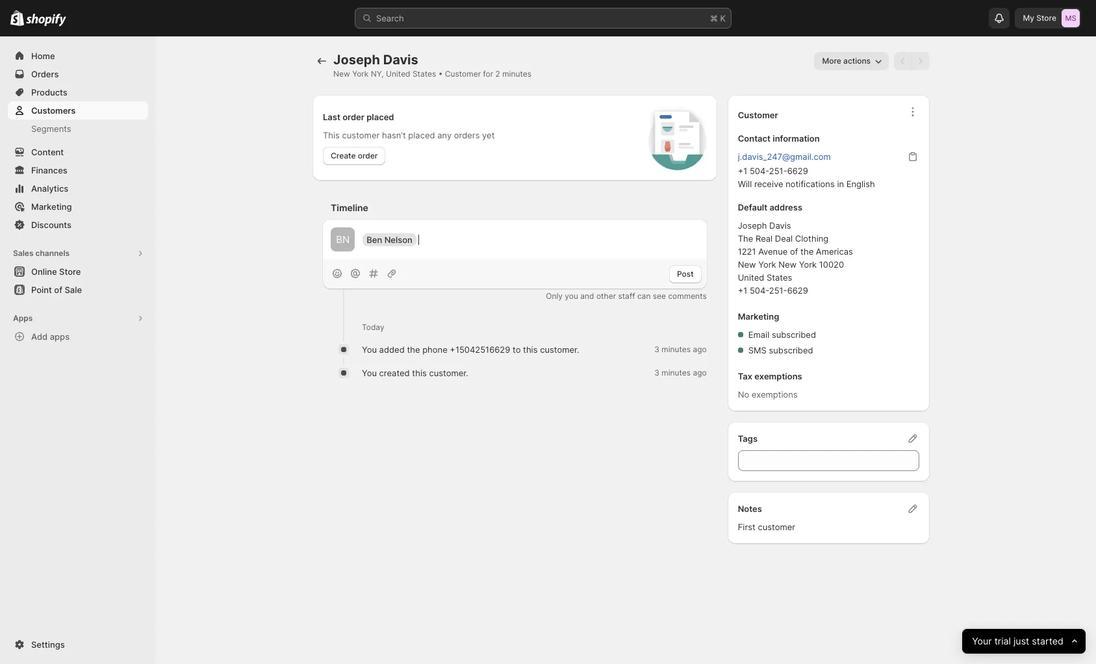 Task type: describe. For each thing, give the bounding box(es) containing it.
phone
[[422, 345, 447, 355]]

online
[[31, 266, 57, 277]]

for
[[483, 69, 493, 79]]

address
[[770, 202, 803, 212]]

⌘ k
[[710, 13, 726, 23]]

create order
[[331, 151, 378, 160]]

+1 inside +1 504-251-6629 will receive notifications in english
[[738, 166, 747, 176]]

exemptions for no exemptions
[[752, 389, 798, 400]]

to
[[513, 345, 521, 355]]

home link
[[8, 47, 148, 65]]

this
[[323, 130, 340, 140]]

customers link
[[8, 101, 148, 120]]

products
[[31, 87, 67, 97]]

no
[[738, 389, 749, 400]]

only you and other staff can see comments
[[546, 291, 707, 301]]

of inside 'joseph davis the real deal clothing 1221 avenue of the americas new york new york 10020 united states +1 504-251-6629'
[[790, 246, 798, 257]]

united inside 'joseph davis the real deal clothing 1221 avenue of the americas new york new york 10020 united states +1 504-251-6629'
[[738, 272, 764, 283]]

default
[[738, 202, 767, 212]]

just
[[1014, 635, 1029, 647]]

last
[[323, 112, 340, 122]]

joseph davis new york ny, united states • customer for 2 minutes
[[333, 52, 532, 79]]

0 vertical spatial marketing
[[31, 201, 72, 212]]

504- inside 'joseph davis the real deal clothing 1221 avenue of the americas new york new york 10020 united states +1 504-251-6629'
[[750, 285, 769, 296]]

joseph for joseph davis new york ny, united states • customer for 2 minutes
[[333, 52, 380, 68]]

finances link
[[8, 161, 148, 179]]

timeline
[[331, 202, 368, 213]]

my store image
[[1062, 9, 1080, 27]]

discounts link
[[8, 216, 148, 234]]

online store
[[31, 266, 81, 277]]

you added the phone +15042516629 to this customer.
[[362, 345, 579, 355]]

contact
[[738, 133, 771, 144]]

add apps
[[31, 331, 70, 342]]

sales channels button
[[8, 244, 148, 263]]

6629 inside 'joseph davis the real deal clothing 1221 avenue of the americas new york new york 10020 united states +1 504-251-6629'
[[787, 285, 808, 296]]

more
[[822, 56, 841, 66]]

j.davis_247@gmail.com
[[738, 151, 831, 162]]

previous image
[[897, 55, 910, 68]]

more actions button
[[814, 52, 889, 70]]

default address
[[738, 202, 803, 212]]

0 horizontal spatial shopify image
[[10, 10, 24, 26]]

online store button
[[0, 263, 156, 281]]

customer for this
[[342, 130, 380, 140]]

order for last
[[343, 112, 364, 122]]

states inside joseph davis new york ny, united states • customer for 2 minutes
[[413, 69, 436, 79]]

order for create
[[358, 151, 378, 160]]

251- inside +1 504-251-6629 will receive notifications in english
[[769, 166, 787, 176]]

notes
[[738, 504, 762, 514]]

information
[[773, 133, 820, 144]]

see
[[653, 291, 666, 301]]

more actions
[[822, 56, 871, 66]]

3 for you created this customer.
[[654, 368, 659, 378]]

sales
[[13, 248, 33, 258]]

2 horizontal spatial new
[[779, 259, 797, 270]]

analytics
[[31, 183, 68, 194]]

finances
[[31, 165, 67, 175]]

any
[[437, 130, 452, 140]]

can
[[637, 291, 651, 301]]

sales channels
[[13, 248, 70, 258]]

apps button
[[8, 309, 148, 327]]

2
[[495, 69, 500, 79]]

your
[[972, 635, 992, 647]]

yet
[[482, 130, 495, 140]]

and
[[580, 291, 594, 301]]

content link
[[8, 143, 148, 161]]

1 horizontal spatial customer.
[[540, 345, 579, 355]]

content
[[31, 147, 64, 157]]

americas
[[816, 246, 853, 257]]

will
[[738, 179, 752, 189]]

tags
[[738, 433, 758, 444]]

1 horizontal spatial shopify image
[[26, 13, 66, 26]]

k
[[720, 13, 726, 23]]

trial
[[994, 635, 1011, 647]]

you for you added the phone +15042516629 to this customer.
[[362, 345, 377, 355]]

contact information
[[738, 133, 820, 144]]

you
[[565, 291, 578, 301]]

first customer
[[738, 522, 795, 532]]

Leave a comment... text field
[[363, 233, 699, 246]]

today
[[362, 322, 384, 332]]

sms
[[748, 345, 767, 355]]

segments link
[[8, 120, 148, 138]]

this customer hasn't placed any orders yet
[[323, 130, 495, 140]]

email
[[748, 329, 769, 340]]

states inside 'joseph davis the real deal clothing 1221 avenue of the americas new york new york 10020 united states +1 504-251-6629'
[[767, 272, 792, 283]]

hasn't
[[382, 130, 406, 140]]

other
[[596, 291, 616, 301]]

ago for you created this customer.
[[693, 368, 707, 378]]

settings
[[31, 639, 65, 650]]

your trial just started
[[972, 635, 1064, 647]]

3 minutes ago for you added the phone +15042516629 to this customer.
[[654, 345, 707, 354]]

2 horizontal spatial york
[[799, 259, 817, 270]]

⌘
[[710, 13, 718, 23]]

sale
[[65, 285, 82, 295]]

create
[[331, 151, 356, 160]]



Task type: locate. For each thing, give the bounding box(es) containing it.
nelson
[[384, 234, 412, 245]]

joseph up ny,
[[333, 52, 380, 68]]

notifications
[[786, 179, 835, 189]]

united
[[386, 69, 410, 79], [738, 272, 764, 283]]

1 vertical spatial 6629
[[787, 285, 808, 296]]

1 6629 from the top
[[787, 166, 808, 176]]

1 vertical spatial 3 minutes ago
[[654, 368, 707, 378]]

504- down '1221'
[[750, 285, 769, 296]]

+1
[[738, 166, 747, 176], [738, 285, 747, 296]]

1 3 from the top
[[654, 345, 659, 354]]

exemptions
[[755, 371, 802, 381], [752, 389, 798, 400]]

davis inside 'joseph davis the real deal clothing 1221 avenue of the americas new york new york 10020 united states +1 504-251-6629'
[[769, 220, 791, 231]]

avatar with initials b n image
[[331, 227, 355, 252]]

order right create
[[358, 151, 378, 160]]

0 horizontal spatial customer
[[342, 130, 380, 140]]

1 vertical spatial joseph
[[738, 220, 767, 231]]

new left ny,
[[333, 69, 350, 79]]

1 horizontal spatial davis
[[769, 220, 791, 231]]

point of sale button
[[0, 281, 156, 299]]

0 horizontal spatial states
[[413, 69, 436, 79]]

comments
[[668, 291, 707, 301]]

0 horizontal spatial marketing
[[31, 201, 72, 212]]

order right the 'last'
[[343, 112, 364, 122]]

1 horizontal spatial marketing
[[738, 311, 779, 322]]

customers
[[31, 105, 76, 116]]

0 vertical spatial davis
[[383, 52, 418, 68]]

davis for joseph davis the real deal clothing 1221 avenue of the americas new york new york 10020 united states +1 504-251-6629
[[769, 220, 791, 231]]

point of sale link
[[8, 281, 148, 299]]

joseph inside joseph davis new york ny, united states • customer for 2 minutes
[[333, 52, 380, 68]]

customer right first
[[758, 522, 795, 532]]

1 horizontal spatial joseph
[[738, 220, 767, 231]]

york left '10020'
[[799, 259, 817, 270]]

0 vertical spatial joseph
[[333, 52, 380, 68]]

1 vertical spatial 504-
[[750, 285, 769, 296]]

2 you from the top
[[362, 368, 377, 378]]

251- inside 'joseph davis the real deal clothing 1221 avenue of the americas new york new york 10020 united states +1 504-251-6629'
[[769, 285, 787, 296]]

1 ago from the top
[[693, 345, 707, 354]]

1 vertical spatial subscribed
[[769, 345, 813, 355]]

joseph
[[333, 52, 380, 68], [738, 220, 767, 231]]

davis for joseph davis new york ny, united states • customer for 2 minutes
[[383, 52, 418, 68]]

placed left any
[[408, 130, 435, 140]]

york inside joseph davis new york ny, united states • customer for 2 minutes
[[352, 69, 369, 79]]

minutes inside joseph davis new york ny, united states • customer for 2 minutes
[[502, 69, 532, 79]]

1 vertical spatial ago
[[693, 368, 707, 378]]

0 vertical spatial states
[[413, 69, 436, 79]]

0 vertical spatial +1
[[738, 166, 747, 176]]

exemptions for tax exemptions
[[755, 371, 802, 381]]

no exemptions
[[738, 389, 798, 400]]

store right my
[[1037, 13, 1057, 23]]

next image
[[914, 55, 927, 68]]

1 vertical spatial marketing
[[738, 311, 779, 322]]

2 3 from the top
[[654, 368, 659, 378]]

0 horizontal spatial customer.
[[429, 368, 468, 378]]

1 horizontal spatial store
[[1037, 13, 1057, 23]]

0 horizontal spatial of
[[54, 285, 62, 295]]

6629
[[787, 166, 808, 176], [787, 285, 808, 296]]

1 vertical spatial this
[[412, 368, 427, 378]]

york left ny,
[[352, 69, 369, 79]]

in
[[837, 179, 844, 189]]

2 3 minutes ago from the top
[[654, 368, 707, 378]]

sms subscribed
[[748, 345, 813, 355]]

store
[[1037, 13, 1057, 23], [59, 266, 81, 277]]

10020
[[819, 259, 844, 270]]

0 vertical spatial you
[[362, 345, 377, 355]]

1 horizontal spatial customer
[[738, 110, 778, 120]]

0 horizontal spatial store
[[59, 266, 81, 277]]

subscribed for sms subscribed
[[769, 345, 813, 355]]

0 vertical spatial of
[[790, 246, 798, 257]]

1 horizontal spatial placed
[[408, 130, 435, 140]]

0 vertical spatial 251-
[[769, 166, 787, 176]]

tax
[[738, 371, 752, 381]]

this right "created"
[[412, 368, 427, 378]]

1 horizontal spatial customer
[[758, 522, 795, 532]]

united down '1221'
[[738, 272, 764, 283]]

minutes for you created this customer.
[[662, 368, 691, 378]]

0 vertical spatial store
[[1037, 13, 1057, 23]]

my store
[[1023, 13, 1057, 23]]

1 vertical spatial customer
[[758, 522, 795, 532]]

minutes for you added the phone +15042516629 to this customer.
[[662, 345, 691, 354]]

joseph up the
[[738, 220, 767, 231]]

davis inside joseph davis new york ny, united states • customer for 2 minutes
[[383, 52, 418, 68]]

1 horizontal spatial york
[[758, 259, 776, 270]]

0 vertical spatial exemptions
[[755, 371, 802, 381]]

1 horizontal spatial new
[[738, 259, 756, 270]]

0 horizontal spatial york
[[352, 69, 369, 79]]

receive
[[754, 179, 783, 189]]

1 vertical spatial 251-
[[769, 285, 787, 296]]

+1 up will
[[738, 166, 747, 176]]

ago for you added the phone +15042516629 to this customer.
[[693, 345, 707, 354]]

davis up ny,
[[383, 52, 418, 68]]

united right ny,
[[386, 69, 410, 79]]

0 vertical spatial subscribed
[[772, 329, 816, 340]]

2 ago from the top
[[693, 368, 707, 378]]

york down avenue
[[758, 259, 776, 270]]

6629 down avenue
[[787, 285, 808, 296]]

0 horizontal spatial joseph
[[333, 52, 380, 68]]

davis up deal
[[769, 220, 791, 231]]

251- down 'j.davis_247@gmail.com'
[[769, 166, 787, 176]]

1 vertical spatial you
[[362, 368, 377, 378]]

ny,
[[371, 69, 384, 79]]

apps
[[50, 331, 70, 342]]

0 vertical spatial the
[[801, 246, 814, 257]]

+15042516629
[[450, 345, 510, 355]]

ben nelson
[[367, 234, 412, 245]]

united inside joseph davis new york ny, united states • customer for 2 minutes
[[386, 69, 410, 79]]

order
[[343, 112, 364, 122], [358, 151, 378, 160]]

6629 up notifications
[[787, 166, 808, 176]]

marketing up 'email'
[[738, 311, 779, 322]]

3 minutes ago for you created this customer.
[[654, 368, 707, 378]]

6629 inside +1 504-251-6629 will receive notifications in english
[[787, 166, 808, 176]]

marketing link
[[8, 198, 148, 216]]

customer. down phone
[[429, 368, 468, 378]]

1 vertical spatial united
[[738, 272, 764, 283]]

orders link
[[8, 65, 148, 83]]

real
[[756, 233, 773, 244]]

states left •
[[413, 69, 436, 79]]

search
[[376, 13, 404, 23]]

2 504- from the top
[[750, 285, 769, 296]]

store inside button
[[59, 266, 81, 277]]

customer inside joseph davis new york ny, united states • customer for 2 minutes
[[445, 69, 481, 79]]

you for you created this customer.
[[362, 368, 377, 378]]

only
[[546, 291, 563, 301]]

customer
[[342, 130, 380, 140], [758, 522, 795, 532]]

1 vertical spatial states
[[767, 272, 792, 283]]

the inside 'joseph davis the real deal clothing 1221 avenue of the americas new york new york 10020 united states +1 504-251-6629'
[[801, 246, 814, 257]]

point
[[31, 285, 52, 295]]

0 vertical spatial united
[[386, 69, 410, 79]]

orders
[[454, 130, 480, 140]]

this right "to"
[[523, 345, 538, 355]]

store up sale
[[59, 266, 81, 277]]

0 vertical spatial this
[[523, 345, 538, 355]]

1 vertical spatial davis
[[769, 220, 791, 231]]

ago down comments
[[693, 345, 707, 354]]

0 vertical spatial 3 minutes ago
[[654, 345, 707, 354]]

the down clothing in the right top of the page
[[801, 246, 814, 257]]

0 vertical spatial order
[[343, 112, 364, 122]]

+1 504-251-6629 will receive notifications in english
[[738, 166, 875, 189]]

customer for first
[[758, 522, 795, 532]]

last order placed
[[323, 112, 394, 122]]

exemptions up no exemptions
[[755, 371, 802, 381]]

2 251- from the top
[[769, 285, 787, 296]]

customer.
[[540, 345, 579, 355], [429, 368, 468, 378]]

actions
[[843, 56, 871, 66]]

the
[[801, 246, 814, 257], [407, 345, 420, 355]]

1 504- from the top
[[750, 166, 769, 176]]

1 +1 from the top
[[738, 166, 747, 176]]

1 horizontal spatial united
[[738, 272, 764, 283]]

3 for you added the phone +15042516629 to this customer.
[[654, 345, 659, 354]]

1 vertical spatial customer
[[738, 110, 778, 120]]

1 horizontal spatial this
[[523, 345, 538, 355]]

davis
[[383, 52, 418, 68], [769, 220, 791, 231]]

of down deal
[[790, 246, 798, 257]]

of left sale
[[54, 285, 62, 295]]

0 vertical spatial 504-
[[750, 166, 769, 176]]

504- inside +1 504-251-6629 will receive notifications in english
[[750, 166, 769, 176]]

customer. right "to"
[[540, 345, 579, 355]]

1 vertical spatial the
[[407, 345, 420, 355]]

york
[[352, 69, 369, 79], [758, 259, 776, 270], [799, 259, 817, 270]]

0 vertical spatial ago
[[693, 345, 707, 354]]

1 horizontal spatial the
[[801, 246, 814, 257]]

the
[[738, 233, 753, 244]]

subscribed
[[772, 329, 816, 340], [769, 345, 813, 355]]

504- up receive
[[750, 166, 769, 176]]

subscribed for email subscribed
[[772, 329, 816, 340]]

segments
[[31, 123, 71, 134]]

0 horizontal spatial the
[[407, 345, 420, 355]]

1 vertical spatial minutes
[[662, 345, 691, 354]]

deal
[[775, 233, 793, 244]]

post
[[677, 269, 694, 279]]

you left "created"
[[362, 368, 377, 378]]

placed up hasn't
[[367, 112, 394, 122]]

added
[[379, 345, 405, 355]]

ago left tax
[[693, 368, 707, 378]]

joseph davis the real deal clothing 1221 avenue of the americas new york new york 10020 united states +1 504-251-6629
[[738, 220, 853, 296]]

post button
[[669, 265, 702, 283]]

exemptions down tax exemptions
[[752, 389, 798, 400]]

you
[[362, 345, 377, 355], [362, 368, 377, 378]]

you created this customer.
[[362, 368, 468, 378]]

0 horizontal spatial customer
[[445, 69, 481, 79]]

1 vertical spatial placed
[[408, 130, 435, 140]]

None text field
[[738, 450, 919, 471]]

new
[[333, 69, 350, 79], [738, 259, 756, 270], [779, 259, 797, 270]]

products link
[[8, 83, 148, 101]]

clothing
[[795, 233, 829, 244]]

1 vertical spatial of
[[54, 285, 62, 295]]

1 horizontal spatial states
[[767, 272, 792, 283]]

customer right •
[[445, 69, 481, 79]]

1 vertical spatial exemptions
[[752, 389, 798, 400]]

2 +1 from the top
[[738, 285, 747, 296]]

customer
[[445, 69, 481, 79], [738, 110, 778, 120]]

3 minutes ago down comments
[[654, 345, 707, 354]]

the left phone
[[407, 345, 420, 355]]

1 vertical spatial +1
[[738, 285, 747, 296]]

states down avenue
[[767, 272, 792, 283]]

0 horizontal spatial placed
[[367, 112, 394, 122]]

1 vertical spatial store
[[59, 266, 81, 277]]

subscribed up sms subscribed
[[772, 329, 816, 340]]

0 vertical spatial customer
[[445, 69, 481, 79]]

0 horizontal spatial davis
[[383, 52, 418, 68]]

customer up contact on the top right of page
[[738, 110, 778, 120]]

1 you from the top
[[362, 345, 377, 355]]

251- down avenue
[[769, 285, 787, 296]]

subscribed down email subscribed
[[769, 345, 813, 355]]

1221
[[738, 246, 756, 257]]

1 251- from the top
[[769, 166, 787, 176]]

this
[[523, 345, 538, 355], [412, 368, 427, 378]]

marketing up the discounts
[[31, 201, 72, 212]]

1 vertical spatial customer.
[[429, 368, 468, 378]]

you left added
[[362, 345, 377, 355]]

of inside button
[[54, 285, 62, 295]]

0 horizontal spatial this
[[412, 368, 427, 378]]

1 vertical spatial order
[[358, 151, 378, 160]]

0 vertical spatial customer.
[[540, 345, 579, 355]]

settings link
[[8, 635, 148, 654]]

0 vertical spatial 6629
[[787, 166, 808, 176]]

0 vertical spatial placed
[[367, 112, 394, 122]]

•
[[438, 69, 443, 79]]

apps
[[13, 313, 33, 323]]

joseph for joseph davis the real deal clothing 1221 avenue of the americas new york new york 10020 united states +1 504-251-6629
[[738, 220, 767, 231]]

orders
[[31, 69, 59, 79]]

0 horizontal spatial new
[[333, 69, 350, 79]]

discounts
[[31, 220, 71, 230]]

customer down last order placed
[[342, 130, 380, 140]]

3 minutes ago left tax
[[654, 368, 707, 378]]

new down '1221'
[[738, 259, 756, 270]]

shopify image
[[10, 10, 24, 26], [26, 13, 66, 26]]

order inside button
[[358, 151, 378, 160]]

online store link
[[8, 263, 148, 281]]

my
[[1023, 13, 1034, 23]]

store for online store
[[59, 266, 81, 277]]

2 vertical spatial minutes
[[662, 368, 691, 378]]

+1 down '1221'
[[738, 285, 747, 296]]

staff
[[618, 291, 635, 301]]

0 vertical spatial minutes
[[502, 69, 532, 79]]

states
[[413, 69, 436, 79], [767, 272, 792, 283]]

new down avenue
[[779, 259, 797, 270]]

+1 inside 'joseph davis the real deal clothing 1221 avenue of the americas new york new york 10020 united states +1 504-251-6629'
[[738, 285, 747, 296]]

0 vertical spatial 3
[[654, 345, 659, 354]]

new inside joseph davis new york ny, united states • customer for 2 minutes
[[333, 69, 350, 79]]

2 6629 from the top
[[787, 285, 808, 296]]

point of sale
[[31, 285, 82, 295]]

1 3 minutes ago from the top
[[654, 345, 707, 354]]

joseph inside 'joseph davis the real deal clothing 1221 avenue of the americas new york new york 10020 united states +1 504-251-6629'
[[738, 220, 767, 231]]

0 horizontal spatial united
[[386, 69, 410, 79]]

1 horizontal spatial of
[[790, 246, 798, 257]]

tax exemptions
[[738, 371, 802, 381]]

store for my store
[[1037, 13, 1057, 23]]

first
[[738, 522, 756, 532]]

started
[[1032, 635, 1064, 647]]

1 vertical spatial 3
[[654, 368, 659, 378]]

0 vertical spatial customer
[[342, 130, 380, 140]]

3
[[654, 345, 659, 354], [654, 368, 659, 378]]



Task type: vqa. For each thing, say whether or not it's contained in the screenshot.
Minutes for You added the phone +15042516629 to this customer.
yes



